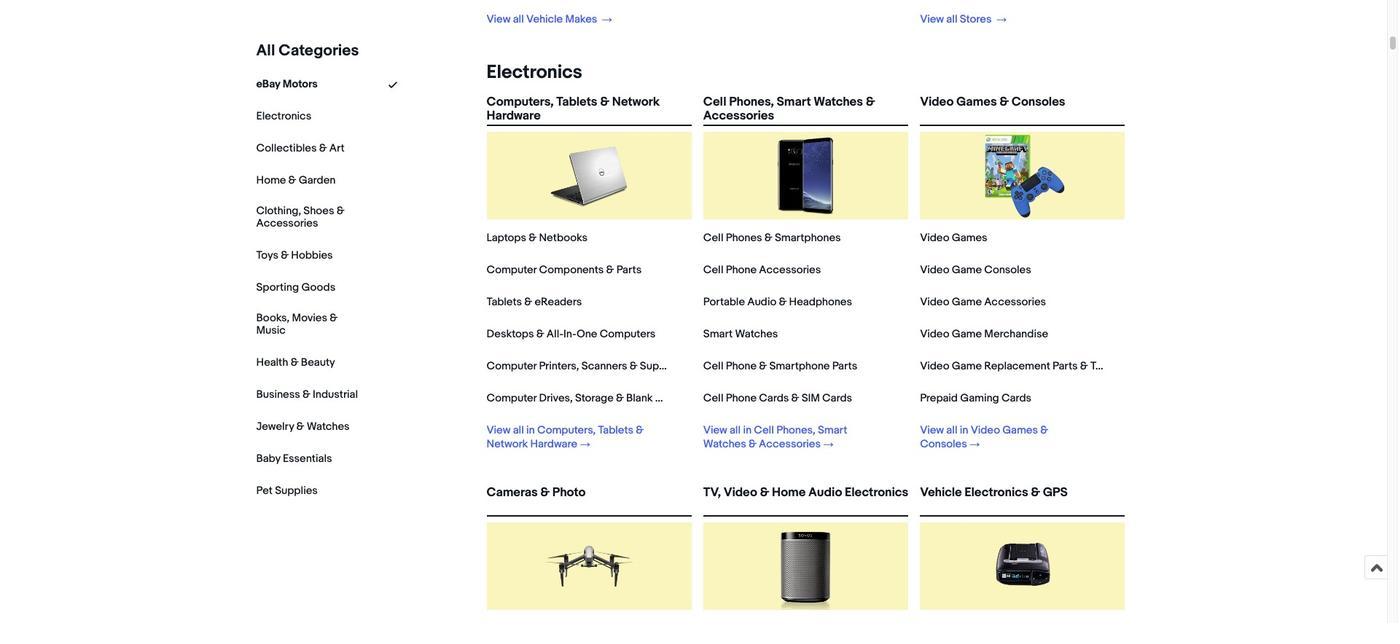 Task type: vqa. For each thing, say whether or not it's contained in the screenshot.
Help, opens dialogs Image
no



Task type: describe. For each thing, give the bounding box(es) containing it.
computer components & parts
[[487, 263, 642, 277]]

all left the makes
[[513, 12, 524, 26]]

all for cell phones, smart watches & accessories
[[730, 424, 741, 438]]

1 vertical spatial vehicle
[[921, 486, 962, 500]]

vehicle electronics & gps link
[[921, 486, 1126, 513]]

collectibles
[[256, 141, 317, 155]]

watches inside cell phones, smart watches & accessories
[[814, 95, 864, 109]]

all categories
[[256, 42, 359, 61]]

smart inside view all in cell phones, smart watches & accessories
[[818, 424, 848, 438]]

cell phones, smart watches & accessories link
[[704, 95, 909, 123]]

0 vertical spatial consoles
[[1012, 95, 1066, 109]]

shoes
[[304, 204, 334, 218]]

clothing,
[[256, 204, 301, 218]]

baby essentials link
[[256, 452, 332, 466]]

video game consoles link
[[921, 263, 1032, 277]]

1 vertical spatial electronics link
[[256, 109, 312, 123]]

smartphones
[[775, 231, 841, 245]]

portable audio & headphones link
[[704, 295, 853, 309]]

cards for video games & consoles
[[1002, 392, 1032, 406]]

makes
[[566, 12, 598, 26]]

desktops & all-in-one computers link
[[487, 327, 656, 341]]

video game consoles
[[921, 263, 1032, 277]]

prepaid gaming cards link
[[921, 392, 1032, 406]]

phones, inside cell phones, smart watches & accessories
[[729, 95, 774, 109]]

smart watches link
[[704, 327, 778, 341]]

games for video games
[[952, 231, 988, 245]]

pet supplies link
[[256, 484, 318, 498]]

ebay motors link
[[256, 77, 318, 91]]

computer for computer components & parts
[[487, 263, 537, 277]]

cameras & photo
[[487, 486, 586, 500]]

computer for computer drives, storage & blank media
[[487, 392, 537, 406]]

video game replacement parts & tools link
[[921, 360, 1117, 373]]

1 horizontal spatial electronics link
[[481, 61, 583, 84]]

goods
[[301, 281, 336, 295]]

merchandise
[[985, 327, 1049, 341]]

portable
[[704, 295, 745, 309]]

game for accessories
[[952, 295, 982, 309]]

video for video game accessories
[[921, 295, 950, 309]]

cards for cell phones, smart watches & accessories
[[759, 392, 789, 406]]

business & industrial link
[[256, 388, 358, 402]]

gaming
[[961, 392, 1000, 406]]

video games link
[[921, 231, 988, 245]]

books, movies & music
[[256, 311, 338, 337]]

video for video game consoles
[[921, 263, 950, 277]]

& inside view all in computers, tablets & network hardware
[[636, 424, 644, 438]]

view all stores link
[[921, 12, 1007, 26]]

prepaid
[[921, 392, 958, 406]]

view all in video games & consoles link
[[921, 424, 1105, 451]]

0 horizontal spatial smart
[[704, 327, 733, 341]]

computers, tablets & network hardware image
[[546, 132, 633, 220]]

pet
[[256, 484, 273, 498]]

toys & hobbies
[[256, 249, 333, 262]]

network inside view all in computers, tablets & network hardware
[[487, 438, 528, 451]]

jewelry & watches
[[256, 420, 350, 434]]

cell phone & smartphone parts
[[704, 360, 858, 373]]

video for video game replacement parts & tools
[[921, 360, 950, 373]]

health
[[256, 356, 288, 369]]

art
[[330, 141, 345, 155]]

tv,
[[704, 486, 721, 500]]

phones, inside view all in cell phones, smart watches & accessories
[[777, 424, 816, 438]]

1 vertical spatial supplies
[[275, 484, 318, 498]]

view all in computers, tablets & network hardware link
[[487, 424, 672, 451]]

network inside "computers, tablets & network hardware"
[[612, 95, 660, 109]]

video game merchandise
[[921, 327, 1049, 341]]

tv, video & home audio electronics link
[[704, 486, 909, 513]]

scanners
[[582, 360, 628, 373]]

phone for accessories
[[726, 263, 757, 277]]

blank
[[627, 392, 653, 406]]

cell inside view all in cell phones, smart watches & accessories
[[754, 424, 774, 438]]

2 cards from the left
[[823, 392, 853, 406]]

computers, inside "computers, tablets & network hardware"
[[487, 95, 554, 109]]

cell phone accessories
[[704, 263, 821, 277]]

video game accessories link
[[921, 295, 1047, 309]]

smart inside cell phones, smart watches & accessories
[[777, 95, 811, 109]]

books, movies & music link
[[256, 311, 358, 337]]

one
[[577, 327, 598, 341]]

hobbies
[[291, 249, 333, 262]]

cameras & photo link
[[487, 486, 692, 513]]

game for consoles
[[952, 263, 982, 277]]

video inside view all in video games & consoles
[[971, 424, 1001, 438]]

accessories inside clothing, shoes & accessories
[[256, 216, 318, 230]]

computers, tablets & network hardware link
[[487, 95, 692, 123]]

games for video games & consoles
[[957, 95, 997, 109]]

health & beauty
[[256, 356, 335, 369]]

video game merchandise link
[[921, 327, 1049, 341]]

business & industrial
[[256, 388, 358, 402]]

in inside view all in video games & consoles
[[960, 424, 969, 438]]

vehicle electronics & gps image
[[979, 523, 1067, 610]]

view all in computers, tablets & network hardware
[[487, 424, 644, 451]]

& inside view all in video games & consoles
[[1041, 424, 1049, 438]]

home inside tv, video & home audio electronics link
[[772, 486, 806, 500]]

tablets & ereaders link
[[487, 295, 582, 309]]

business
[[256, 388, 300, 402]]

cell phone & smartphone parts link
[[704, 360, 858, 373]]

computers, inside view all in computers, tablets & network hardware
[[538, 424, 596, 438]]

clothing, shoes & accessories link
[[256, 204, 358, 230]]

cell phone cards & sim cards link
[[704, 392, 853, 406]]

toys & hobbies link
[[256, 249, 333, 262]]

computer drives, storage & blank media
[[487, 392, 686, 406]]

garden
[[299, 174, 336, 187]]

1 horizontal spatial audio
[[809, 486, 843, 500]]

computer for computer printers, scanners & supplies
[[487, 360, 537, 373]]

in-
[[564, 327, 577, 341]]

in for &
[[743, 424, 752, 438]]

cell for cell phones & smartphones
[[704, 231, 724, 245]]

video for video games & consoles
[[921, 95, 954, 109]]

beauty
[[301, 356, 335, 369]]

hardware inside "computers, tablets & network hardware"
[[487, 109, 541, 123]]

all for computers, tablets & network hardware
[[513, 424, 524, 438]]

motors
[[283, 77, 318, 91]]



Task type: locate. For each thing, give the bounding box(es) containing it.
electronics link
[[481, 61, 583, 84], [256, 109, 312, 123]]

laptops & netbooks link
[[487, 231, 588, 245]]

1 horizontal spatial cards
[[823, 392, 853, 406]]

1 horizontal spatial tablets
[[557, 95, 598, 109]]

computer down desktops
[[487, 360, 537, 373]]

vehicle electronics & gps
[[921, 486, 1068, 500]]

0 vertical spatial computer
[[487, 263, 537, 277]]

cards
[[759, 392, 789, 406], [823, 392, 853, 406], [1002, 392, 1032, 406]]

2 vertical spatial games
[[1003, 424, 1039, 438]]

view all in cell phones, smart watches & accessories
[[704, 424, 848, 451]]

2 horizontal spatial smart
[[818, 424, 848, 438]]

collectibles & art link
[[256, 141, 345, 155]]

view all vehicle makes link
[[487, 12, 612, 26]]

stores
[[960, 12, 992, 26]]

accessories inside view all in cell phones, smart watches & accessories
[[759, 438, 821, 451]]

watches inside view all in cell phones, smart watches & accessories
[[704, 438, 747, 451]]

supplies up the media at bottom
[[640, 360, 683, 373]]

ereaders
[[535, 295, 582, 309]]

all inside view all in computers, tablets & network hardware
[[513, 424, 524, 438]]

0 vertical spatial games
[[957, 95, 997, 109]]

view for video games & consoles
[[921, 424, 945, 438]]

home & garden
[[256, 174, 336, 187]]

cell for cell phone cards & sim cards
[[704, 392, 724, 406]]

all inside view all in video games & consoles
[[947, 424, 958, 438]]

& inside clothing, shoes & accessories
[[337, 204, 345, 218]]

0 vertical spatial electronics link
[[481, 61, 583, 84]]

1 in from the left
[[527, 424, 535, 438]]

view inside view all in computers, tablets & network hardware
[[487, 424, 511, 438]]

game up the prepaid gaming cards
[[952, 360, 982, 373]]

0 vertical spatial home
[[256, 174, 286, 187]]

photo
[[553, 486, 586, 500]]

computer left the drives,
[[487, 392, 537, 406]]

0 vertical spatial network
[[612, 95, 660, 109]]

view for cell phones, smart watches & accessories
[[704, 424, 728, 438]]

view
[[487, 12, 511, 26], [921, 12, 945, 26], [487, 424, 511, 438], [704, 424, 728, 438], [921, 424, 945, 438]]

smart
[[777, 95, 811, 109], [704, 327, 733, 341], [818, 424, 848, 438]]

video games
[[921, 231, 988, 245]]

cards down replacement
[[1002, 392, 1032, 406]]

cell for cell phone accessories
[[704, 263, 724, 277]]

games
[[957, 95, 997, 109], [952, 231, 988, 245], [1003, 424, 1039, 438]]

cards right sim
[[823, 392, 853, 406]]

clothing, shoes & accessories
[[256, 204, 345, 230]]

1 horizontal spatial vehicle
[[921, 486, 962, 500]]

tablets inside view all in computers, tablets & network hardware
[[598, 424, 634, 438]]

0 vertical spatial hardware
[[487, 109, 541, 123]]

cell phone accessories link
[[704, 263, 821, 277]]

desktops & all-in-one computers
[[487, 327, 656, 341]]

computers
[[600, 327, 656, 341]]

2 vertical spatial phone
[[726, 392, 757, 406]]

2 horizontal spatial tablets
[[598, 424, 634, 438]]

smart watches
[[704, 327, 778, 341]]

all down cell phone cards & sim cards link
[[730, 424, 741, 438]]

1 horizontal spatial parts
[[833, 360, 858, 373]]

0 vertical spatial computers,
[[487, 95, 554, 109]]

home
[[256, 174, 286, 187], [772, 486, 806, 500]]

in down cell phone cards & sim cards link
[[743, 424, 752, 438]]

components
[[539, 263, 604, 277]]

phone for &
[[726, 360, 757, 373]]

2 game from the top
[[952, 295, 982, 309]]

tablets
[[557, 95, 598, 109], [487, 295, 522, 309], [598, 424, 634, 438]]

cameras & photo image
[[546, 523, 633, 610]]

2 vertical spatial computer
[[487, 392, 537, 406]]

all inside view all in cell phones, smart watches & accessories
[[730, 424, 741, 438]]

2 computer from the top
[[487, 360, 537, 373]]

game for replacement
[[952, 360, 982, 373]]

jewelry
[[256, 420, 294, 434]]

sim
[[802, 392, 820, 406]]

2 horizontal spatial cards
[[1002, 392, 1032, 406]]

1 vertical spatial computer
[[487, 360, 537, 373]]

cameras
[[487, 486, 538, 500]]

video
[[921, 95, 954, 109], [921, 231, 950, 245], [921, 263, 950, 277], [921, 295, 950, 309], [921, 327, 950, 341], [921, 360, 950, 373], [971, 424, 1001, 438], [724, 486, 758, 500]]

hardware inside view all in computers, tablets & network hardware
[[531, 438, 578, 451]]

0 horizontal spatial audio
[[748, 295, 777, 309]]

watches
[[814, 95, 864, 109], [736, 327, 778, 341], [307, 420, 350, 434], [704, 438, 747, 451]]

3 computer from the top
[[487, 392, 537, 406]]

0 vertical spatial tablets
[[557, 95, 598, 109]]

view all stores
[[921, 12, 995, 26]]

jewelry & watches link
[[256, 420, 350, 434]]

& inside books, movies & music
[[330, 311, 338, 325]]

0 vertical spatial supplies
[[640, 360, 683, 373]]

parts left tools
[[1053, 360, 1078, 373]]

3 phone from the top
[[726, 392, 757, 406]]

categories
[[279, 42, 359, 61]]

drives,
[[539, 392, 573, 406]]

all left stores
[[947, 12, 958, 26]]

1 cards from the left
[[759, 392, 789, 406]]

cell phones & smartphones link
[[704, 231, 841, 245]]

0 horizontal spatial vehicle
[[527, 12, 563, 26]]

headphones
[[790, 295, 853, 309]]

view for computers, tablets & network hardware
[[487, 424, 511, 438]]

1 vertical spatial phones,
[[777, 424, 816, 438]]

view all vehicle makes
[[487, 12, 600, 26]]

1 vertical spatial network
[[487, 438, 528, 451]]

electronics link down "view all vehicle makes" in the top left of the page
[[481, 61, 583, 84]]

phone down cell phone & smartphone parts link
[[726, 392, 757, 406]]

0 horizontal spatial parts
[[617, 263, 642, 277]]

0 horizontal spatial tablets
[[487, 295, 522, 309]]

games inside view all in video games & consoles
[[1003, 424, 1039, 438]]

cell phones, smart watches & accessories image
[[763, 132, 850, 220]]

in for hardware
[[527, 424, 535, 438]]

all
[[513, 12, 524, 26], [947, 12, 958, 26], [513, 424, 524, 438], [730, 424, 741, 438], [947, 424, 958, 438]]

phone down smart watches
[[726, 360, 757, 373]]

2 horizontal spatial parts
[[1053, 360, 1078, 373]]

1 vertical spatial tablets
[[487, 295, 522, 309]]

view all in video games & consoles
[[921, 424, 1049, 451]]

1 vertical spatial games
[[952, 231, 988, 245]]

all for video games & consoles
[[947, 424, 958, 438]]

1 vertical spatial computers,
[[538, 424, 596, 438]]

1 vertical spatial home
[[772, 486, 806, 500]]

1 vertical spatial consoles
[[985, 263, 1032, 277]]

0 horizontal spatial in
[[527, 424, 535, 438]]

tablets inside "computers, tablets & network hardware"
[[557, 95, 598, 109]]

parts right the smartphone
[[833, 360, 858, 373]]

& inside vehicle electronics & gps link
[[1031, 486, 1041, 500]]

ebay
[[256, 77, 280, 91]]

industrial
[[313, 388, 358, 402]]

1 game from the top
[[952, 263, 982, 277]]

0 horizontal spatial electronics link
[[256, 109, 312, 123]]

audio down view all in cell phones, smart watches & accessories link
[[809, 486, 843, 500]]

accessories inside cell phones, smart watches & accessories
[[704, 109, 775, 123]]

parts for computer components & parts
[[617, 263, 642, 277]]

game down video game accessories link
[[952, 327, 982, 341]]

baby
[[256, 452, 281, 466]]

in up cameras & photo
[[527, 424, 535, 438]]

cell phones, smart watches & accessories
[[704, 95, 876, 123]]

& inside video games & consoles link
[[1000, 95, 1010, 109]]

0 horizontal spatial home
[[256, 174, 286, 187]]

& inside cameras & photo link
[[541, 486, 550, 500]]

tablets & ereaders
[[487, 295, 582, 309]]

vehicle down view all in video games & consoles
[[921, 486, 962, 500]]

all up cameras
[[513, 424, 524, 438]]

game for merchandise
[[952, 327, 982, 341]]

supplies
[[640, 360, 683, 373], [275, 484, 318, 498]]

phones
[[726, 231, 763, 245]]

1 horizontal spatial network
[[612, 95, 660, 109]]

parts
[[617, 263, 642, 277], [833, 360, 858, 373], [1053, 360, 1078, 373]]

audio
[[748, 295, 777, 309], [809, 486, 843, 500]]

sporting goods
[[256, 281, 336, 295]]

health & beauty link
[[256, 356, 335, 369]]

tv, video & home audio electronics image
[[763, 523, 850, 610]]

2 horizontal spatial in
[[960, 424, 969, 438]]

2 vertical spatial smart
[[818, 424, 848, 438]]

home down view all in cell phones, smart watches & accessories link
[[772, 486, 806, 500]]

electronics
[[487, 61, 583, 84], [256, 109, 312, 123], [845, 486, 909, 500], [965, 486, 1029, 500]]

& inside "computers, tablets & network hardware"
[[600, 95, 610, 109]]

cell phones & smartphones
[[704, 231, 841, 245]]

cell inside cell phones, smart watches & accessories
[[704, 95, 727, 109]]

accessories
[[704, 109, 775, 123], [256, 216, 318, 230], [759, 263, 821, 277], [985, 295, 1047, 309], [759, 438, 821, 451]]

video game replacement parts & tools
[[921, 360, 1117, 373]]

cards down cell phone & smartphone parts link
[[759, 392, 789, 406]]

game
[[952, 263, 982, 277], [952, 295, 982, 309], [952, 327, 982, 341], [952, 360, 982, 373]]

& inside tv, video & home audio electronics link
[[760, 486, 770, 500]]

consoles inside view all in video games & consoles
[[921, 438, 968, 451]]

tools
[[1091, 360, 1117, 373]]

all down prepaid at right
[[947, 424, 958, 438]]

computers, tablets & network hardware
[[487, 95, 660, 123]]

video games & consoles link
[[921, 95, 1126, 122]]

0 vertical spatial vehicle
[[527, 12, 563, 26]]

sporting goods link
[[256, 281, 336, 295]]

computer down the laptops
[[487, 263, 537, 277]]

0 vertical spatial phones,
[[729, 95, 774, 109]]

movies
[[292, 311, 327, 325]]

2 in from the left
[[743, 424, 752, 438]]

ebay motors
[[256, 77, 318, 91]]

in down prepaid gaming cards link
[[960, 424, 969, 438]]

baby essentials
[[256, 452, 332, 466]]

view inside view all in cell phones, smart watches & accessories
[[704, 424, 728, 438]]

2 vertical spatial consoles
[[921, 438, 968, 451]]

parts for video game replacement parts & tools
[[1053, 360, 1078, 373]]

3 cards from the left
[[1002, 392, 1032, 406]]

phone for cards
[[726, 392, 757, 406]]

cell
[[704, 95, 727, 109], [704, 231, 724, 245], [704, 263, 724, 277], [704, 360, 724, 373], [704, 392, 724, 406], [754, 424, 774, 438]]

2 vertical spatial tablets
[[598, 424, 634, 438]]

audio down cell phone accessories
[[748, 295, 777, 309]]

1 horizontal spatial in
[[743, 424, 752, 438]]

home & garden link
[[256, 174, 336, 187]]

3 in from the left
[[960, 424, 969, 438]]

1 horizontal spatial home
[[772, 486, 806, 500]]

video for video games
[[921, 231, 950, 245]]

phone
[[726, 263, 757, 277], [726, 360, 757, 373], [726, 392, 757, 406]]

toys
[[256, 249, 279, 262]]

smartphone
[[770, 360, 830, 373]]

cell for cell phones, smart watches & accessories
[[704, 95, 727, 109]]

gps
[[1044, 486, 1068, 500]]

cell for cell phone & smartphone parts
[[704, 360, 724, 373]]

supplies right pet
[[275, 484, 318, 498]]

2 phone from the top
[[726, 360, 757, 373]]

view all in cell phones, smart watches & accessories link
[[704, 424, 888, 451]]

video games & consoles
[[921, 95, 1066, 109]]

0 horizontal spatial network
[[487, 438, 528, 451]]

0 vertical spatial audio
[[748, 295, 777, 309]]

desktops
[[487, 327, 534, 341]]

0 horizontal spatial phones,
[[729, 95, 774, 109]]

& inside view all in cell phones, smart watches & accessories
[[749, 438, 757, 451]]

3 game from the top
[[952, 327, 982, 341]]

computer drives, storage & blank media link
[[487, 392, 686, 406]]

in inside view all in cell phones, smart watches & accessories
[[743, 424, 752, 438]]

computers,
[[487, 95, 554, 109], [538, 424, 596, 438]]

1 horizontal spatial supplies
[[640, 360, 683, 373]]

game down the video game consoles
[[952, 295, 982, 309]]

game down video games
[[952, 263, 982, 277]]

home up clothing,
[[256, 174, 286, 187]]

sporting
[[256, 281, 299, 295]]

1 horizontal spatial phones,
[[777, 424, 816, 438]]

0 vertical spatial smart
[[777, 95, 811, 109]]

video games & consoles image
[[979, 132, 1067, 220]]

phone down phones
[[726, 263, 757, 277]]

1 vertical spatial smart
[[704, 327, 733, 341]]

essentials
[[283, 452, 332, 466]]

1 vertical spatial hardware
[[531, 438, 578, 451]]

media
[[656, 392, 686, 406]]

computer printers, scanners & supplies
[[487, 360, 683, 373]]

vehicle left the makes
[[527, 12, 563, 26]]

1 vertical spatial phone
[[726, 360, 757, 373]]

1 vertical spatial audio
[[809, 486, 843, 500]]

1 horizontal spatial smart
[[777, 95, 811, 109]]

all-
[[547, 327, 564, 341]]

view inside view all in video games & consoles
[[921, 424, 945, 438]]

parts right components
[[617, 263, 642, 277]]

electronics link up collectibles
[[256, 109, 312, 123]]

1 computer from the top
[[487, 263, 537, 277]]

0 vertical spatial phone
[[726, 263, 757, 277]]

4 game from the top
[[952, 360, 982, 373]]

0 horizontal spatial supplies
[[275, 484, 318, 498]]

in inside view all in computers, tablets & network hardware
[[527, 424, 535, 438]]

1 phone from the top
[[726, 263, 757, 277]]

video for video game merchandise
[[921, 327, 950, 341]]

0 horizontal spatial cards
[[759, 392, 789, 406]]

& inside cell phones, smart watches & accessories
[[866, 95, 876, 109]]



